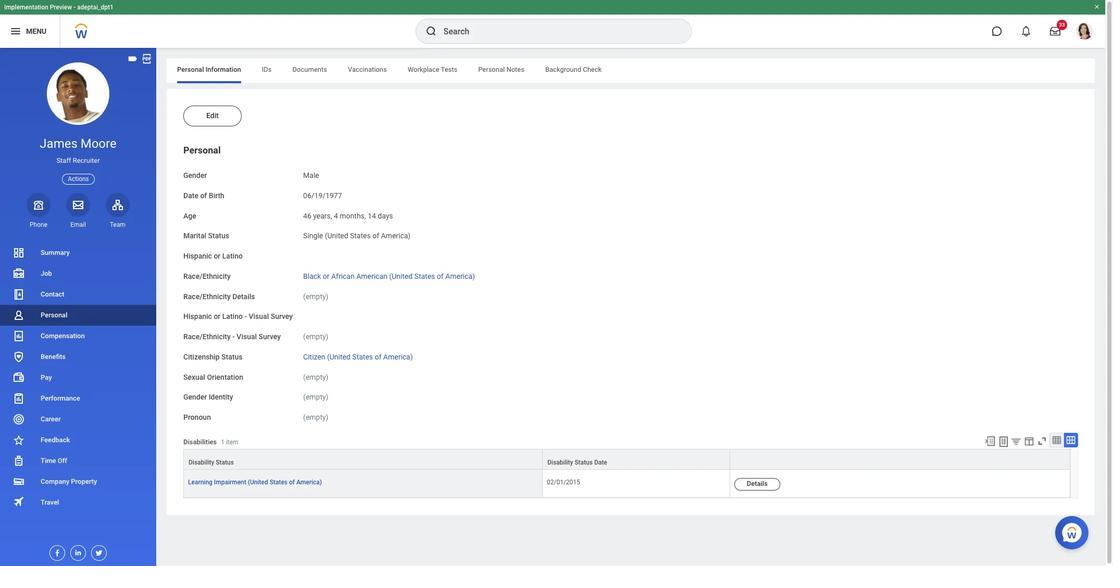 Task type: locate. For each thing, give the bounding box(es) containing it.
2 race/ethnicity from the top
[[183, 292, 231, 301]]

- right the preview
[[74, 4, 76, 11]]

0 vertical spatial or
[[214, 252, 220, 260]]

toolbar
[[980, 433, 1078, 449]]

2 vertical spatial race/ethnicity
[[183, 333, 231, 341]]

1 vertical spatial date
[[594, 459, 607, 467]]

race/ethnicity up hispanic or latino - visual survey
[[183, 292, 231, 301]]

0 horizontal spatial -
[[74, 4, 76, 11]]

marital status element
[[303, 226, 411, 241]]

company property link
[[0, 472, 156, 493]]

hispanic down race/ethnicity details
[[183, 313, 212, 321]]

hispanic or latino
[[183, 252, 243, 260]]

or inside "link"
[[323, 272, 329, 281]]

personal down "contact"
[[41, 311, 67, 319]]

visual
[[249, 313, 269, 321], [237, 333, 257, 341]]

personal down edit button
[[183, 145, 221, 156]]

learning
[[188, 479, 212, 486]]

career link
[[0, 409, 156, 430]]

2 horizontal spatial -
[[244, 313, 247, 321]]

phone image
[[31, 199, 46, 211]]

of inside details row
[[289, 479, 295, 486]]

1 race/ethnicity from the top
[[183, 272, 231, 281]]

1 gender from the top
[[183, 171, 207, 180]]

survey
[[271, 313, 293, 321], [259, 333, 281, 341]]

years,
[[313, 212, 332, 220]]

latino down marital status
[[222, 252, 243, 260]]

0 vertical spatial survey
[[271, 313, 293, 321]]

- up race/ethnicity - visual survey
[[244, 313, 247, 321]]

0 vertical spatial -
[[74, 4, 76, 11]]

1 vertical spatial hispanic
[[183, 313, 212, 321]]

export to excel image
[[984, 436, 996, 447]]

company
[[41, 478, 69, 486]]

4
[[334, 212, 338, 220]]

tag image
[[127, 53, 139, 65]]

status down race/ethnicity - visual survey
[[221, 353, 242, 361]]

status for disability status date
[[575, 459, 593, 467]]

hispanic down marital
[[183, 252, 212, 260]]

0 horizontal spatial date
[[183, 192, 198, 200]]

0 vertical spatial latino
[[222, 252, 243, 260]]

personal inside "group"
[[183, 145, 221, 156]]

details
[[232, 292, 255, 301], [747, 480, 768, 488]]

or right black
[[323, 272, 329, 281]]

staff recruiter
[[56, 157, 100, 165]]

(empty) for orientation
[[303, 373, 328, 382]]

1
[[221, 439, 224, 446]]

status for citizenship status
[[221, 353, 242, 361]]

recruiter
[[73, 157, 100, 165]]

date inside popup button
[[594, 459, 607, 467]]

of
[[200, 192, 207, 200], [372, 232, 379, 240], [437, 272, 444, 281], [375, 353, 381, 361], [289, 479, 295, 486]]

disability status
[[189, 459, 234, 467]]

(united right the citizen
[[327, 353, 350, 361]]

or for hispanic or latino
[[214, 252, 220, 260]]

1 vertical spatial latino
[[222, 313, 243, 321]]

disability status button
[[184, 450, 542, 470]]

0 horizontal spatial disability
[[189, 459, 214, 467]]

time
[[41, 457, 56, 465]]

disabilities 1 item
[[183, 439, 238, 446]]

1 vertical spatial race/ethnicity
[[183, 292, 231, 301]]

status up hispanic or latino
[[208, 232, 229, 240]]

1 vertical spatial details
[[747, 480, 768, 488]]

hispanic for hispanic or latino
[[183, 252, 212, 260]]

status inside disability status date popup button
[[575, 459, 593, 467]]

or
[[214, 252, 220, 260], [323, 272, 329, 281], [214, 313, 220, 321]]

personal notes
[[478, 66, 524, 73]]

career image
[[13, 414, 25, 426]]

disability up learning
[[189, 459, 214, 467]]

export to worksheets image
[[997, 436, 1010, 448]]

(empty) for details
[[303, 292, 328, 301]]

2 vertical spatial or
[[214, 313, 220, 321]]

- down hispanic or latino - visual survey
[[232, 333, 235, 341]]

edit
[[206, 111, 219, 120]]

career
[[41, 416, 61, 423]]

citizenship
[[183, 353, 220, 361]]

list containing summary
[[0, 243, 156, 514]]

race/ethnicity down hispanic or latino
[[183, 272, 231, 281]]

race/ethnicity for race/ethnicity - visual survey
[[183, 333, 231, 341]]

menu button
[[0, 15, 60, 48]]

(united down 4
[[325, 232, 348, 240]]

status for disability status
[[216, 459, 234, 467]]

learning impairment (united states of america)
[[188, 479, 322, 486]]

status up 02/01/2015
[[575, 459, 593, 467]]

race/ethnicity details
[[183, 292, 255, 301]]

email
[[70, 221, 86, 229]]

status for marital status
[[208, 232, 229, 240]]

travel link
[[0, 493, 156, 514]]

-
[[74, 4, 76, 11], [244, 313, 247, 321], [232, 333, 235, 341]]

06/19/1977
[[303, 192, 342, 200]]

team james moore element
[[106, 221, 130, 229]]

benefits link
[[0, 347, 156, 368]]

2 vertical spatial -
[[232, 333, 235, 341]]

personal information
[[177, 66, 241, 73]]

fullscreen image
[[1037, 436, 1048, 447]]

disability status date
[[547, 459, 607, 467]]

1 disability from the left
[[189, 459, 214, 467]]

disability up 02/01/2015
[[547, 459, 573, 467]]

menu banner
[[0, 0, 1105, 48]]

or for black or african american (united states of america)
[[323, 272, 329, 281]]

row containing disability status
[[183, 449, 1070, 471]]

feedback link
[[0, 430, 156, 451]]

0 vertical spatial race/ethnicity
[[183, 272, 231, 281]]

1 horizontal spatial disability
[[547, 459, 573, 467]]

performance image
[[13, 393, 25, 405]]

table image
[[1052, 435, 1062, 446]]

2 gender from the top
[[183, 393, 207, 402]]

visual down hispanic or latino - visual survey
[[237, 333, 257, 341]]

benefits image
[[13, 351, 25, 364]]

pronoun
[[183, 414, 211, 422]]

phone
[[30, 221, 47, 229]]

visual up race/ethnicity - visual survey
[[249, 313, 269, 321]]

row
[[183, 449, 1070, 471]]

job link
[[0, 264, 156, 284]]

tab list
[[167, 58, 1095, 83]]

2 latino from the top
[[222, 313, 243, 321]]

(empty) for -
[[303, 333, 328, 341]]

expand table image
[[1066, 435, 1076, 446]]

1 hispanic from the top
[[183, 252, 212, 260]]

black or african american (united states of america)
[[303, 272, 475, 281]]

staff
[[56, 157, 71, 165]]

personal button
[[183, 145, 221, 156]]

or down marital status
[[214, 252, 220, 260]]

disability
[[189, 459, 214, 467], [547, 459, 573, 467]]

contact link
[[0, 284, 156, 305]]

search image
[[425, 25, 437, 38]]

0 vertical spatial details
[[232, 292, 255, 301]]

1 (empty) from the top
[[303, 292, 328, 301]]

latino up race/ethnicity - visual survey
[[222, 313, 243, 321]]

1 vertical spatial visual
[[237, 333, 257, 341]]

of inside marital status element
[[372, 232, 379, 240]]

1 vertical spatial or
[[323, 272, 329, 281]]

african
[[331, 272, 355, 281]]

1 vertical spatial gender
[[183, 393, 207, 402]]

0 horizontal spatial details
[[232, 292, 255, 301]]

1 vertical spatial survey
[[259, 333, 281, 341]]

personal for personal notes
[[478, 66, 505, 73]]

0 vertical spatial hispanic
[[183, 252, 212, 260]]

date up details row
[[594, 459, 607, 467]]

james
[[40, 136, 77, 151]]

gender up date of birth at the top left of the page
[[183, 171, 207, 180]]

personal left notes
[[478, 66, 505, 73]]

black
[[303, 272, 321, 281]]

states inside details row
[[270, 479, 288, 486]]

performance link
[[0, 389, 156, 409]]

date of birth element
[[303, 185, 342, 201]]

(united right impairment
[[248, 479, 268, 486]]

race/ethnicity for race/ethnicity
[[183, 272, 231, 281]]

details row
[[183, 470, 1070, 498]]

states
[[350, 232, 371, 240], [414, 272, 435, 281], [352, 353, 373, 361], [270, 479, 288, 486]]

(united inside details row
[[248, 479, 268, 486]]

2 hispanic from the top
[[183, 313, 212, 321]]

of inside "link"
[[437, 272, 444, 281]]

hispanic
[[183, 252, 212, 260], [183, 313, 212, 321]]

disability inside popup button
[[189, 459, 214, 467]]

implementation preview -   adeptai_dpt1
[[4, 4, 113, 11]]

gender down sexual
[[183, 393, 207, 402]]

status inside disability status popup button
[[216, 459, 234, 467]]

(united right american at the left top of the page
[[389, 272, 413, 281]]

compensation
[[41, 332, 85, 340]]

date up age
[[183, 192, 198, 200]]

list
[[0, 243, 156, 514]]

citizen (united states of america)
[[303, 353, 413, 361]]

2 disability from the left
[[547, 459, 573, 467]]

race/ethnicity up citizenship at the left
[[183, 333, 231, 341]]

background check
[[545, 66, 602, 73]]

sexual orientation
[[183, 373, 243, 382]]

pay image
[[13, 372, 25, 384]]

view printable version (pdf) image
[[141, 53, 153, 65]]

(empty) for identity
[[303, 393, 328, 402]]

disability status date button
[[543, 450, 730, 470]]

citizen (united states of america) link
[[303, 351, 413, 361]]

4 (empty) from the top
[[303, 393, 328, 402]]

race/ethnicity
[[183, 272, 231, 281], [183, 292, 231, 301], [183, 333, 231, 341]]

1 horizontal spatial details
[[747, 480, 768, 488]]

3 race/ethnicity from the top
[[183, 333, 231, 341]]

status down 1
[[216, 459, 234, 467]]

feedback
[[41, 436, 70, 444]]

Search Workday  search field
[[444, 20, 670, 43]]

details button
[[734, 479, 780, 491]]

date
[[183, 192, 198, 200], [594, 459, 607, 467]]

personal
[[177, 66, 204, 73], [478, 66, 505, 73], [183, 145, 221, 156], [41, 311, 67, 319]]

pay
[[41, 374, 52, 382]]

0 vertical spatial gender
[[183, 171, 207, 180]]

0 vertical spatial date
[[183, 192, 198, 200]]

job image
[[13, 268, 25, 280]]

america)
[[381, 232, 411, 240], [445, 272, 475, 281], [383, 353, 413, 361], [296, 479, 322, 486]]

age element
[[303, 205, 393, 221]]

personal left information
[[177, 66, 204, 73]]

3 (empty) from the top
[[303, 373, 328, 382]]

america) inside marital status element
[[381, 232, 411, 240]]

check
[[583, 66, 602, 73]]

1 horizontal spatial date
[[594, 459, 607, 467]]

contact
[[41, 291, 64, 298]]

1 latino from the top
[[222, 252, 243, 260]]

2 (empty) from the top
[[303, 333, 328, 341]]

(united
[[325, 232, 348, 240], [389, 272, 413, 281], [327, 353, 350, 361], [248, 479, 268, 486]]

disability inside popup button
[[547, 459, 573, 467]]

or down race/ethnicity details
[[214, 313, 220, 321]]

date of birth
[[183, 192, 224, 200]]



Task type: describe. For each thing, give the bounding box(es) containing it.
- inside menu banner
[[74, 4, 76, 11]]

hispanic for hispanic or latino - visual survey
[[183, 313, 212, 321]]

menu
[[26, 27, 46, 35]]

adeptai_dpt1
[[77, 4, 113, 11]]

personal group
[[183, 144, 1078, 423]]

travel image
[[13, 496, 25, 509]]

actions
[[68, 175, 89, 183]]

time off
[[41, 457, 67, 465]]

learning impairment (united states of america) link
[[188, 477, 322, 486]]

phone james moore element
[[27, 221, 51, 229]]

off
[[58, 457, 67, 465]]

time off link
[[0, 451, 156, 472]]

american
[[356, 272, 387, 281]]

02/01/2015
[[547, 479, 580, 486]]

tests
[[441, 66, 457, 73]]

personal for personal information
[[177, 66, 204, 73]]

date inside personal "group"
[[183, 192, 198, 200]]

summary link
[[0, 243, 156, 264]]

details inside personal "group"
[[232, 292, 255, 301]]

vaccinations
[[348, 66, 387, 73]]

states inside marital status element
[[350, 232, 371, 240]]

race/ethnicity - visual survey
[[183, 333, 281, 341]]

(united inside "link"
[[389, 272, 413, 281]]

travel
[[41, 499, 59, 507]]

states inside "link"
[[414, 272, 435, 281]]

click to view/edit grid preferences image
[[1023, 436, 1035, 447]]

time off image
[[13, 455, 25, 468]]

background
[[545, 66, 581, 73]]

implementation
[[4, 4, 48, 11]]

team
[[110, 221, 126, 229]]

male element
[[303, 169, 319, 180]]

1 horizontal spatial -
[[232, 333, 235, 341]]

impairment
[[214, 479, 246, 486]]

male
[[303, 171, 319, 180]]

identity
[[209, 393, 233, 402]]

citizenship status
[[183, 353, 242, 361]]

disability status column header
[[183, 449, 543, 471]]

5 (empty) from the top
[[303, 414, 328, 422]]

tab list containing personal information
[[167, 58, 1095, 83]]

or for hispanic or latino - visual survey
[[214, 313, 220, 321]]

gender for gender
[[183, 171, 207, 180]]

item
[[226, 439, 238, 446]]

team link
[[106, 193, 130, 229]]

performance
[[41, 395, 80, 403]]

job
[[41, 270, 52, 278]]

james moore
[[40, 136, 116, 151]]

gender identity
[[183, 393, 233, 402]]

pay link
[[0, 368, 156, 389]]

ids
[[262, 66, 272, 73]]

twitter image
[[92, 546, 103, 558]]

personal image
[[13, 309, 25, 322]]

close environment banner image
[[1094, 4, 1100, 10]]

(united inside marital status element
[[325, 232, 348, 240]]

latino for hispanic or latino
[[222, 252, 243, 260]]

14
[[368, 212, 376, 220]]

view team image
[[111, 199, 124, 211]]

company property image
[[13, 476, 25, 489]]

select to filter grid data image
[[1010, 436, 1022, 447]]

america) inside details row
[[296, 479, 322, 486]]

personal inside navigation pane region
[[41, 311, 67, 319]]

33 button
[[1044, 20, 1067, 43]]

single
[[303, 232, 323, 240]]

birth
[[209, 192, 224, 200]]

gender for gender identity
[[183, 393, 207, 402]]

email james moore element
[[66, 221, 90, 229]]

america) inside "link"
[[445, 272, 475, 281]]

actions button
[[62, 174, 95, 185]]

contact image
[[13, 289, 25, 301]]

mail image
[[72, 199, 84, 211]]

documents
[[293, 66, 327, 73]]

inbox large image
[[1050, 26, 1060, 36]]

details inside button
[[747, 480, 768, 488]]

information
[[206, 66, 241, 73]]

compensation image
[[13, 330, 25, 343]]

compensation link
[[0, 326, 156, 347]]

marital status
[[183, 232, 229, 240]]

notifications large image
[[1021, 26, 1031, 36]]

race/ethnicity for race/ethnicity details
[[183, 292, 231, 301]]

linkedin image
[[71, 546, 82, 557]]

workplace
[[408, 66, 439, 73]]

1 vertical spatial -
[[244, 313, 247, 321]]

46
[[303, 212, 311, 220]]

facebook image
[[50, 546, 61, 558]]

feedback image
[[13, 434, 25, 447]]

profile logan mcneil image
[[1076, 23, 1093, 42]]

personal link
[[0, 305, 156, 326]]

benefits
[[41, 353, 66, 361]]

sexual
[[183, 373, 205, 382]]

personal for personal button
[[183, 145, 221, 156]]

disability for disability status
[[189, 459, 214, 467]]

age
[[183, 212, 196, 220]]

marital
[[183, 232, 206, 240]]

46 years, 4 months, 14 days
[[303, 212, 393, 220]]

property
[[71, 478, 97, 486]]

hispanic or latino - visual survey
[[183, 313, 293, 321]]

justify image
[[9, 25, 22, 38]]

days
[[378, 212, 393, 220]]

phone button
[[27, 193, 51, 229]]

orientation
[[207, 373, 243, 382]]

disability for disability status date
[[547, 459, 573, 467]]

email button
[[66, 193, 90, 229]]

disabilities
[[183, 439, 217, 446]]

notes
[[506, 66, 524, 73]]

latino for hispanic or latino - visual survey
[[222, 313, 243, 321]]

company property
[[41, 478, 97, 486]]

33
[[1059, 22, 1065, 28]]

summary image
[[13, 247, 25, 259]]

navigation pane region
[[0, 48, 156, 567]]

summary
[[41, 249, 70, 257]]

citizen
[[303, 353, 325, 361]]

0 vertical spatial visual
[[249, 313, 269, 321]]

moore
[[81, 136, 116, 151]]



Task type: vqa. For each thing, say whether or not it's contained in the screenshot.


